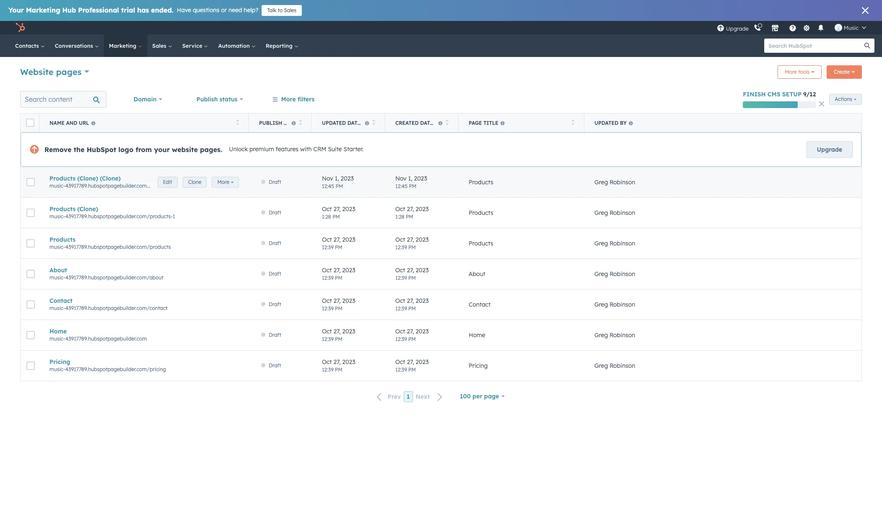Task type: describe. For each thing, give the bounding box(es) containing it.
pm up pricing was created on oct 27, 2023 at 12:39 pm "element"
[[409, 336, 416, 343]]

need
[[229, 6, 242, 14]]

home was created on oct 27, 2023 at 12:39 pm element
[[396, 328, 449, 343]]

unlock premium features with crm suite starter.
[[229, 146, 364, 153]]

27, down products (clone) (clone) was updated on nov 1, 2023 element
[[334, 205, 341, 213]]

(edt) for created date (edt)
[[435, 120, 449, 126]]

music- inside "products (clone) music-43917789.hubspotpagebuilder.com/products-1"
[[50, 214, 65, 220]]

43917789.hubspotpagebuilder.com/pricing
[[65, 367, 166, 373]]

the
[[74, 146, 85, 154]]

music- for home
[[50, 336, 65, 342]]

products was updated on oct 27, 2023 element
[[322, 236, 375, 252]]

press to sort. image for created date (edt)
[[446, 119, 449, 125]]

100 per page button
[[455, 388, 511, 405]]

search button
[[861, 39, 875, 53]]

press to sort. image for publish status
[[299, 119, 302, 125]]

reporting link
[[261, 34, 304, 57]]

100 per page
[[460, 393, 499, 401]]

press to sort. element for name and url
[[236, 119, 239, 126]]

pm inside about was updated on oct 27, 2023 element
[[335, 275, 343, 281]]

more inside 'popup button'
[[218, 179, 229, 185]]

created date (edt)
[[396, 120, 449, 126]]

home link
[[50, 328, 239, 336]]

with
[[300, 146, 312, 153]]

about was updated on oct 27, 2023 element
[[322, 267, 375, 282]]

products (clone) (clone) was updated on nov 1, 2023 element
[[322, 175, 375, 190]]

professional
[[78, 6, 119, 14]]

your
[[154, 146, 170, 154]]

pm up the 'products (clone) was created on oct 27, 2023 at 1:28 pm' element
[[409, 183, 417, 189]]

robinson for about
[[610, 271, 636, 278]]

settings link
[[802, 23, 813, 32]]

and
[[66, 120, 77, 126]]

from
[[136, 146, 152, 154]]

oct down the 'products (clone) was created on oct 27, 2023 at 1:28 pm' element
[[396, 236, 406, 244]]

0 horizontal spatial sales
[[152, 42, 168, 49]]

27, down contact was updated on oct 27, 2023 element
[[334, 328, 341, 335]]

website
[[172, 146, 198, 154]]

43917789.hubspotpagebuilder.com/about
[[65, 275, 164, 281]]

43917789.hubspotpagebuilder.com/products- inside products (clone) (clone) music-43917789.hubspotpagebuilder.com/products-1-0
[[65, 183, 173, 189]]

nov 1, 2023 12:45 pm for the products (clone) (clone) was created on nov 1, 2023 at 12:45 pm "element"
[[396, 175, 427, 189]]

to
[[278, 7, 283, 13]]

2023 for the 'products (clone) was created on oct 27, 2023 at 1:28 pm' element
[[416, 205, 429, 213]]

ended.
[[151, 6, 174, 14]]

draft for pricing
[[269, 363, 281, 369]]

created date (edt) button
[[386, 114, 459, 132]]

oct 27, 2023 12:39 pm for contact was updated on oct 27, 2023 element
[[322, 297, 356, 312]]

reporting
[[266, 42, 294, 49]]

page
[[484, 393, 499, 401]]

calling icon image
[[754, 24, 762, 32]]

2023 for products (clone) was updated on oct 27, 2023 element
[[342, 205, 356, 213]]

close image
[[820, 102, 825, 107]]

updated for updated date (edt)
[[322, 120, 346, 126]]

clone
[[188, 179, 202, 185]]

greg robinson for products
[[595, 240, 636, 248]]

1 nov from the left
[[322, 175, 333, 182]]

27, down contact was created on oct 27, 2023 at 12:39 pm element
[[407, 328, 414, 335]]

pm inside contact was updated on oct 27, 2023 element
[[335, 306, 343, 312]]

settings image
[[804, 25, 811, 32]]

Search content search field
[[20, 91, 106, 108]]

2023 for pricing was updated on oct 27, 2023 element
[[342, 359, 356, 366]]

press to sort. image for page title
[[572, 119, 575, 125]]

edit button
[[158, 177, 178, 188]]

greg for products (clone)
[[595, 209, 608, 217]]

updated date (edt)
[[322, 120, 376, 126]]

help image
[[790, 25, 797, 32]]

12:45 inside "element"
[[396, 183, 408, 189]]

updated for updated by
[[595, 120, 619, 126]]

pricing link
[[50, 359, 239, 366]]

43917789.hubspotpagebuilder.com
[[65, 336, 147, 342]]

draft for home
[[269, 332, 281, 339]]

more filters button
[[267, 91, 320, 108]]

products link
[[50, 236, 239, 244]]

pm inside products (clone) (clone) was updated on nov 1, 2023 element
[[336, 183, 343, 189]]

2 1:28 from the left
[[396, 214, 405, 220]]

more for more tools
[[785, 69, 797, 75]]

updated by button
[[585, 114, 862, 132]]

status for publish status popup button
[[220, 96, 238, 103]]

0 horizontal spatial marketing
[[26, 6, 60, 14]]

nov 1, 2023 12:45 pm for products (clone) (clone) was updated on nov 1, 2023 element
[[322, 175, 354, 189]]

9
[[804, 91, 807, 98]]

pm inside pricing was updated on oct 27, 2023 element
[[335, 367, 343, 373]]

oct down home was updated on oct 27, 2023 element on the left of page
[[322, 359, 332, 366]]

greg robinson image
[[835, 24, 843, 31]]

oct down the products (clone) (clone) was created on nov 1, 2023 at 12:45 pm "element"
[[396, 205, 406, 213]]

home for home music-43917789.hubspotpagebuilder.com
[[50, 328, 67, 336]]

27, down the products (clone) (clone) was created on nov 1, 2023 at 12:45 pm "element"
[[407, 205, 414, 213]]

hubspot
[[87, 146, 116, 154]]

contact link
[[50, 297, 239, 305]]

12:39 up about was created on oct 27, 2023 at 12:39 pm element
[[396, 244, 407, 251]]

domain
[[134, 96, 157, 103]]

press to sort. image for updated date (edt)
[[372, 119, 375, 125]]

draft for contact
[[269, 302, 281, 308]]

upgrade link
[[807, 141, 853, 158]]

pricing was created on oct 27, 2023 at 12:39 pm element
[[396, 359, 449, 374]]

actions
[[835, 96, 853, 102]]

more tools
[[785, 69, 810, 75]]

about for about music-43917789.hubspotpagebuilder.com/about
[[50, 267, 67, 274]]

products (clone) was created on oct 27, 2023 at 1:28 pm element
[[396, 205, 449, 221]]

unlock
[[229, 146, 248, 153]]

starter.
[[344, 146, 364, 153]]

by
[[620, 120, 627, 126]]

music- for contact
[[50, 305, 65, 312]]

hubspot image
[[15, 23, 25, 33]]

close image
[[863, 7, 869, 14]]

1 horizontal spatial marketing
[[109, 42, 138, 49]]

pm up about was created on oct 27, 2023 at 12:39 pm element
[[409, 244, 416, 251]]

cms
[[768, 91, 781, 98]]

pricing music-43917789.hubspotpagebuilder.com/pricing
[[50, 359, 166, 373]]

music- for about
[[50, 275, 65, 281]]

pm inside home was updated on oct 27, 2023 element
[[335, 336, 343, 343]]

pm up products was created on oct 27, 2023 at 12:39 pm element
[[406, 214, 414, 220]]

url
[[79, 120, 89, 126]]

greg for products
[[595, 240, 608, 248]]

contacts link
[[10, 34, 50, 57]]

oct 27, 2023 12:39 pm for "products was updated on oct 27, 2023" element
[[322, 236, 356, 251]]

help?
[[244, 6, 259, 14]]

home was updated on oct 27, 2023 element
[[322, 328, 375, 343]]

0
[[177, 183, 180, 189]]

greg for home
[[595, 332, 608, 339]]

oct down contact was updated on oct 27, 2023 element
[[322, 328, 332, 335]]

pagination navigation
[[372, 392, 448, 403]]

have
[[177, 6, 191, 14]]

1:28 inside products (clone) was updated on oct 27, 2023 element
[[322, 214, 331, 220]]

12:39 up the home was created on oct 27, 2023 at 12:39 pm element
[[396, 306, 407, 312]]

pricing was updated on oct 27, 2023 element
[[322, 359, 375, 374]]

edit
[[163, 179, 172, 185]]

(clone) for products (clone)
[[77, 206, 98, 213]]

contact for contact
[[469, 301, 491, 309]]

pm up contact was created on oct 27, 2023 at 12:39 pm element
[[409, 275, 416, 281]]

sales inside button
[[284, 7, 297, 13]]

updated by
[[595, 120, 627, 126]]

greg robinson for home
[[595, 332, 636, 339]]

12:39 inside contact was updated on oct 27, 2023 element
[[322, 306, 334, 312]]

products (clone) link
[[50, 206, 239, 213]]

products (clone) (clone) music-43917789.hubspotpagebuilder.com/products-1-0
[[50, 175, 180, 189]]

oct 27, 2023 1:28 pm for products (clone) was updated on oct 27, 2023 element
[[322, 205, 356, 220]]

products (clone) music-43917789.hubspotpagebuilder.com/products-1
[[50, 206, 175, 220]]

calling icon button
[[751, 22, 765, 33]]

your
[[8, 6, 24, 14]]

contact was created on oct 27, 2023 at 12:39 pm element
[[396, 297, 449, 313]]

finish cms setup button
[[743, 91, 802, 98]]

1 greg robinson from the top
[[595, 179, 636, 186]]

27, down home was updated on oct 27, 2023 element on the left of page
[[334, 359, 341, 366]]

greg for about
[[595, 271, 608, 278]]

oct down contact was created on oct 27, 2023 at 12:39 pm element
[[396, 328, 406, 335]]

publish status button
[[249, 114, 312, 132]]

updated date (edt) button
[[312, 114, 386, 132]]

products music-43917789.hubspotpagebuilder.com/products
[[50, 236, 171, 250]]

43917789.hubspotpagebuilder.com/products
[[65, 244, 171, 250]]

oct 27, 2023 1:28 pm for the 'products (clone) was created on oct 27, 2023 at 1:28 pm' element
[[396, 205, 429, 220]]

2023 for the home was created on oct 27, 2023 at 12:39 pm element
[[416, 328, 429, 335]]

contact was updated on oct 27, 2023 element
[[322, 297, 375, 313]]

nov inside "element"
[[396, 175, 407, 182]]

robinson for products
[[610, 240, 636, 248]]

publish for publish status button
[[259, 120, 282, 126]]

notifications button
[[814, 21, 829, 34]]

or
[[221, 6, 227, 14]]

finish cms setup progress bar
[[743, 102, 798, 108]]

music- for pricing
[[50, 367, 65, 373]]

conversations link
[[50, 34, 104, 57]]

pm up pagination navigation
[[409, 367, 416, 373]]

created
[[396, 120, 419, 126]]

finish
[[743, 91, 766, 98]]

12:39 up pricing was created on oct 27, 2023 at 12:39 pm "element"
[[396, 336, 407, 343]]

actions button
[[830, 94, 863, 105]]

robinson for contact
[[610, 301, 636, 309]]

1 button
[[404, 392, 413, 403]]

draft for products (clone)
[[269, 210, 281, 216]]

12:39 inside pricing was updated on oct 27, 2023 element
[[322, 367, 334, 373]]

name
[[50, 120, 65, 126]]

music button
[[830, 21, 872, 34]]

robinson for home
[[610, 332, 636, 339]]

greg robinson for about
[[595, 271, 636, 278]]

pm up the home was created on oct 27, 2023 at 12:39 pm element
[[409, 306, 416, 312]]

oct down about was created on oct 27, 2023 at 12:39 pm element
[[396, 297, 406, 305]]

draft for about
[[269, 271, 281, 277]]

27, down products was created on oct 27, 2023 at 12:39 pm element
[[407, 267, 414, 274]]

talk
[[267, 7, 277, 13]]

publish status for publish status popup button
[[197, 96, 238, 103]]



Task type: vqa. For each thing, say whether or not it's contained in the screenshot.
Products (Clone) Was Updated On Oct 27, 2023 element's OCT 27, 2023 1:28 PM
yes



Task type: locate. For each thing, give the bounding box(es) containing it.
2 press to sort. element from the left
[[299, 119, 302, 126]]

date right created
[[420, 120, 434, 126]]

1, up the 'products (clone) was created on oct 27, 2023 at 1:28 pm' element
[[409, 175, 413, 182]]

status for publish status button
[[284, 120, 303, 126]]

2 1, from the left
[[409, 175, 413, 182]]

2023 down contact was updated on oct 27, 2023 element
[[342, 328, 356, 335]]

help button
[[786, 21, 800, 34]]

1 horizontal spatial date
[[420, 120, 434, 126]]

marketing left hub at the left top of the page
[[26, 6, 60, 14]]

oct 27, 2023 12:39 pm inside contact was updated on oct 27, 2023 element
[[322, 297, 356, 312]]

12:39 inside home was updated on oct 27, 2023 element
[[322, 336, 334, 343]]

oct inside "element"
[[396, 359, 406, 366]]

next button
[[413, 392, 448, 403]]

oct down products (clone) (clone) was updated on nov 1, 2023 element
[[322, 205, 332, 213]]

2023 down about was created on oct 27, 2023 at 12:39 pm element
[[416, 297, 429, 305]]

1 horizontal spatial 1,
[[409, 175, 413, 182]]

music
[[844, 24, 859, 31]]

0 vertical spatial 1
[[173, 214, 175, 220]]

press to sort. element inside 'name and url' button
[[236, 119, 239, 126]]

press to sort. image left page
[[446, 119, 449, 125]]

press to sort. image inside publish status button
[[299, 119, 302, 125]]

2 draft from the top
[[269, 210, 281, 216]]

5 greg from the top
[[595, 301, 608, 309]]

press to sort. image left the updated by
[[572, 119, 575, 125]]

premium
[[250, 146, 274, 153]]

4 robinson from the top
[[610, 271, 636, 278]]

greg robinson for products (clone)
[[595, 209, 636, 217]]

nov 1, 2023 12:45 pm inside products (clone) (clone) was updated on nov 1, 2023 element
[[322, 175, 354, 189]]

1 vertical spatial publish
[[259, 120, 282, 126]]

27, down about was created on oct 27, 2023 at 12:39 pm element
[[407, 297, 414, 305]]

12:39 up about was updated on oct 27, 2023 element on the bottom left of the page
[[322, 244, 334, 251]]

crm
[[314, 146, 327, 153]]

6 robinson from the top
[[610, 332, 636, 339]]

press to sort. element for publish status
[[299, 119, 302, 126]]

press to sort. element left the updated by
[[572, 119, 575, 126]]

press to sort. element for updated date (edt)
[[372, 119, 375, 126]]

1:28
[[322, 214, 331, 220], [396, 214, 405, 220]]

0 vertical spatial sales
[[284, 7, 297, 13]]

7 draft from the top
[[269, 363, 281, 369]]

oct 27, 2023 12:39 pm inside pricing was updated on oct 27, 2023 element
[[322, 359, 356, 373]]

oct 27, 2023 12:39 pm inside products was created on oct 27, 2023 at 12:39 pm element
[[396, 236, 429, 251]]

43917789.hubspotpagebuilder.com/products-
[[65, 183, 173, 189], [65, 214, 173, 220]]

2 robinson from the top
[[610, 209, 636, 217]]

12:45
[[322, 183, 334, 189], [396, 183, 408, 189]]

oct 27, 2023 12:39 pm inside "products was updated on oct 27, 2023" element
[[322, 236, 356, 251]]

publish status inside button
[[259, 120, 303, 126]]

website pages banner
[[20, 63, 863, 82]]

press to sort. element inside updated date (edt) button
[[372, 119, 375, 126]]

oct 27, 2023 12:39 pm down about was updated on oct 27, 2023 element on the bottom left of the page
[[322, 297, 356, 312]]

0 horizontal spatial upgrade
[[727, 25, 749, 32]]

1 draft from the top
[[269, 179, 281, 185]]

(edt) inside button
[[362, 120, 376, 126]]

sales left service
[[152, 42, 168, 49]]

1 press to sort. image from the left
[[236, 119, 239, 125]]

1 robinson from the top
[[610, 179, 636, 186]]

more inside popup button
[[785, 69, 797, 75]]

oct 27, 2023 12:39 pm for the home was created on oct 27, 2023 at 12:39 pm element
[[396, 328, 429, 343]]

pages
[[56, 66, 82, 77]]

0 horizontal spatial publish
[[197, 96, 218, 103]]

pm up products (clone) was updated on oct 27, 2023 element
[[336, 183, 343, 189]]

4 greg from the top
[[595, 271, 608, 278]]

1 horizontal spatial more
[[281, 96, 296, 103]]

more for more filters
[[281, 96, 296, 103]]

1 updated from the left
[[322, 120, 346, 126]]

1, down suite
[[335, 175, 339, 182]]

oct 27, 2023 12:39 pm inside home was updated on oct 27, 2023 element
[[322, 328, 356, 343]]

0 vertical spatial upgrade
[[727, 25, 749, 32]]

2023 for pricing was created on oct 27, 2023 at 12:39 pm "element"
[[416, 359, 429, 366]]

3 press to sort. image from the left
[[572, 119, 575, 125]]

music- inside home music-43917789.hubspotpagebuilder.com
[[50, 336, 65, 342]]

27, down "products was updated on oct 27, 2023" element
[[334, 267, 341, 274]]

1 horizontal spatial publish status
[[259, 120, 303, 126]]

43917789.hubspotpagebuilder.com/products- down products (clone) link
[[65, 214, 173, 220]]

1 right prev
[[407, 394, 410, 401]]

4 press to sort. element from the left
[[446, 119, 449, 126]]

5 draft from the top
[[269, 302, 281, 308]]

1 horizontal spatial press to sort. image
[[372, 119, 375, 125]]

2023 for about was updated on oct 27, 2023 element on the bottom left of the page
[[342, 267, 356, 274]]

1 horizontal spatial status
[[284, 120, 303, 126]]

1 12:45 from the left
[[322, 183, 334, 189]]

more right clone
[[218, 179, 229, 185]]

nov 1, 2023 12:45 pm down suite
[[322, 175, 354, 189]]

1 music- from the top
[[50, 183, 65, 189]]

nov 1, 2023 12:45 pm inside the products (clone) (clone) was created on nov 1, 2023 at 12:45 pm "element"
[[396, 175, 427, 189]]

0 horizontal spatial 12:45
[[322, 183, 334, 189]]

0 horizontal spatial publish status
[[197, 96, 238, 103]]

2023 down the home was created on oct 27, 2023 at 12:39 pm element
[[416, 359, 429, 366]]

1 nov 1, 2023 12:45 pm from the left
[[322, 175, 354, 189]]

marketing
[[26, 6, 60, 14], [109, 42, 138, 49]]

press to sort. image inside updated date (edt) button
[[372, 119, 375, 125]]

greg for pricing
[[595, 362, 608, 370]]

1 horizontal spatial (edt)
[[435, 120, 449, 126]]

0 vertical spatial publish status
[[197, 96, 238, 103]]

talk to sales button
[[262, 5, 302, 16]]

12:39 up home was updated on oct 27, 2023 element on the left of page
[[322, 306, 334, 312]]

12:39 inside "products was updated on oct 27, 2023" element
[[322, 244, 334, 251]]

43917789.hubspotpagebuilder.com/contact
[[65, 305, 168, 312]]

0 vertical spatial marketing
[[26, 6, 60, 14]]

1 horizontal spatial contact
[[469, 301, 491, 309]]

pm up contact was updated on oct 27, 2023 element
[[335, 275, 343, 281]]

greg robinson
[[595, 179, 636, 186], [595, 209, 636, 217], [595, 240, 636, 248], [595, 271, 636, 278], [595, 301, 636, 309], [595, 332, 636, 339], [595, 362, 636, 370]]

home inside home music-43917789.hubspotpagebuilder.com
[[50, 328, 67, 336]]

1 press to sort. image from the left
[[299, 119, 302, 125]]

0 horizontal spatial oct 27, 2023 1:28 pm
[[322, 205, 356, 220]]

1 horizontal spatial 12:45
[[396, 183, 408, 189]]

oct 27, 2023 1:28 pm inside products (clone) was updated on oct 27, 2023 element
[[322, 205, 356, 220]]

oct 27, 2023 12:39 pm down contact was updated on oct 27, 2023 element
[[322, 328, 356, 343]]

27, down the home was created on oct 27, 2023 at 12:39 pm element
[[407, 359, 414, 366]]

7 robinson from the top
[[610, 362, 636, 370]]

press to sort. element for created date (edt)
[[446, 119, 449, 126]]

pm inside products (clone) was updated on oct 27, 2023 element
[[333, 214, 340, 220]]

2023 down starter.
[[341, 175, 354, 182]]

oct down products (clone) was updated on oct 27, 2023 element
[[322, 236, 332, 244]]

2 date from the left
[[420, 120, 434, 126]]

2 oct 27, 2023 1:28 pm from the left
[[396, 205, 429, 220]]

products was created on oct 27, 2023 at 12:39 pm element
[[396, 236, 449, 252]]

status inside publish status button
[[284, 120, 303, 126]]

1 1:28 from the left
[[322, 214, 331, 220]]

2 12:45 from the left
[[396, 183, 408, 189]]

2 greg from the top
[[595, 209, 608, 217]]

oct 27, 2023 12:39 pm down "products was updated on oct 27, 2023" element
[[322, 267, 356, 281]]

has
[[137, 6, 149, 14]]

3 music- from the top
[[50, 244, 65, 250]]

oct 27, 2023 12:39 pm down contact was created on oct 27, 2023 at 12:39 pm element
[[396, 328, 429, 343]]

pages.
[[200, 146, 222, 154]]

2 43917789.hubspotpagebuilder.com/products- from the top
[[65, 214, 173, 220]]

12:45 up products (clone) was updated on oct 27, 2023 element
[[322, 183, 334, 189]]

talk to sales
[[267, 7, 297, 13]]

greg robinson for contact
[[595, 301, 636, 309]]

2 (edt) from the left
[[435, 120, 449, 126]]

(edt) for updated date (edt)
[[362, 120, 376, 126]]

1 horizontal spatial about
[[469, 271, 486, 278]]

updated inside button
[[595, 120, 619, 126]]

0 vertical spatial more
[[785, 69, 797, 75]]

0 horizontal spatial pricing
[[50, 359, 70, 366]]

12:39 inside about was updated on oct 27, 2023 element
[[322, 275, 334, 281]]

pricing for pricing
[[469, 362, 488, 370]]

3 press to sort. element from the left
[[372, 119, 375, 126]]

2 updated from the left
[[595, 120, 619, 126]]

oct 27, 2023 12:39 pm for products was created on oct 27, 2023 at 12:39 pm element
[[396, 236, 429, 251]]

date for updated
[[348, 120, 361, 126]]

home for home
[[469, 332, 486, 339]]

0 horizontal spatial home
[[50, 328, 67, 336]]

updated up suite
[[322, 120, 346, 126]]

oct 27, 2023 1:28 pm down products (clone) (clone) was updated on nov 1, 2023 element
[[322, 205, 356, 220]]

marketing link
[[104, 34, 147, 57]]

2023 for products (clone) (clone) was updated on nov 1, 2023 element
[[341, 175, 354, 182]]

press to sort. element inside created date (edt) "button"
[[446, 119, 449, 126]]

2023 down about was updated on oct 27, 2023 element on the bottom left of the page
[[342, 297, 356, 305]]

2023 down the products (clone) (clone) was created on nov 1, 2023 at 12:45 pm "element"
[[416, 205, 429, 213]]

greg robinson for pricing
[[595, 362, 636, 370]]

about was created on oct 27, 2023 at 12:39 pm element
[[396, 267, 449, 282]]

press to sort. element inside the page title button
[[572, 119, 575, 126]]

publish status for publish status button
[[259, 120, 303, 126]]

greg
[[595, 179, 608, 186], [595, 209, 608, 217], [595, 240, 608, 248], [595, 271, 608, 278], [595, 301, 608, 309], [595, 332, 608, 339], [595, 362, 608, 370]]

publish inside publish status button
[[259, 120, 282, 126]]

logo
[[118, 146, 134, 154]]

(clone) down hubspot
[[100, 175, 121, 183]]

more button
[[212, 177, 239, 188]]

12:45 inside products (clone) (clone) was updated on nov 1, 2023 element
[[322, 183, 334, 189]]

2023 down "products was updated on oct 27, 2023" element
[[342, 267, 356, 274]]

pricing inside pricing music-43917789.hubspotpagebuilder.com/pricing
[[50, 359, 70, 366]]

1 vertical spatial sales
[[152, 42, 168, 49]]

2 nov from the left
[[396, 175, 407, 182]]

0 vertical spatial publish
[[197, 96, 218, 103]]

status
[[220, 96, 238, 103], [284, 120, 303, 126]]

automation link
[[213, 34, 261, 57]]

1 horizontal spatial home
[[469, 332, 486, 339]]

finish cms setup 9 / 12
[[743, 91, 817, 98]]

2023 down products (clone) (clone) was updated on nov 1, 2023 element
[[342, 205, 356, 213]]

press to sort. element for page title
[[572, 119, 575, 126]]

2023 for about was created on oct 27, 2023 at 12:39 pm element
[[416, 267, 429, 274]]

name and url button
[[39, 114, 249, 132]]

name and url
[[50, 120, 89, 126]]

oct 27, 2023 12:39 pm up pagination navigation
[[396, 359, 429, 373]]

1 horizontal spatial nov
[[396, 175, 407, 182]]

0 horizontal spatial nov
[[322, 175, 333, 182]]

title
[[484, 120, 499, 126]]

more tools button
[[778, 65, 822, 79]]

1 1, from the left
[[335, 175, 339, 182]]

1 vertical spatial status
[[284, 120, 303, 126]]

oct 27, 2023 1:28 pm
[[322, 205, 356, 220], [396, 205, 429, 220]]

press to sort. element
[[236, 119, 239, 126], [299, 119, 302, 126], [372, 119, 375, 126], [446, 119, 449, 126], [572, 119, 575, 126]]

1 horizontal spatial 1
[[407, 394, 410, 401]]

4 greg robinson from the top
[[595, 271, 636, 278]]

oct 27, 2023 12:39 pm inside about was updated on oct 27, 2023 element
[[322, 267, 356, 281]]

oct down the home was created on oct 27, 2023 at 12:39 pm element
[[396, 359, 406, 366]]

(edt) left page
[[435, 120, 449, 126]]

2023 up the 'products (clone) was created on oct 27, 2023 at 1:28 pm' element
[[414, 175, 427, 182]]

search image
[[865, 43, 871, 49]]

2023 for products was created on oct 27, 2023 at 12:39 pm element
[[416, 236, 429, 244]]

prev button
[[372, 392, 404, 403]]

date inside "button"
[[420, 120, 434, 126]]

about
[[50, 267, 67, 274], [469, 271, 486, 278]]

music- inside about music-43917789.hubspotpagebuilder.com/about
[[50, 275, 65, 281]]

0 horizontal spatial about
[[50, 267, 67, 274]]

page title button
[[459, 114, 585, 132]]

more left tools
[[785, 69, 797, 75]]

products inside products (clone) (clone) music-43917789.hubspotpagebuilder.com/products-1-0
[[50, 175, 76, 183]]

1 greg from the top
[[595, 179, 608, 186]]

2 vertical spatial more
[[218, 179, 229, 185]]

5 music- from the top
[[50, 305, 65, 312]]

domain button
[[128, 91, 168, 108]]

5 greg robinson from the top
[[595, 301, 636, 309]]

oct 27, 2023 12:39 pm down the 'products (clone) was created on oct 27, 2023 at 1:28 pm' element
[[396, 236, 429, 251]]

pricing
[[50, 359, 70, 366], [469, 362, 488, 370]]

date inside button
[[348, 120, 361, 126]]

next
[[416, 394, 430, 401]]

2 greg robinson from the top
[[595, 209, 636, 217]]

1 horizontal spatial oct 27, 2023 1:28 pm
[[396, 205, 429, 220]]

clone button
[[183, 177, 207, 188]]

2023 for contact was updated on oct 27, 2023 element
[[342, 297, 356, 305]]

3 robinson from the top
[[610, 240, 636, 248]]

oct down "products was updated on oct 27, 2023" element
[[322, 267, 332, 274]]

oct 27, 2023 12:39 pm down about was created on oct 27, 2023 at 12:39 pm element
[[396, 297, 429, 312]]

oct down about was updated on oct 27, 2023 element on the bottom left of the page
[[322, 297, 332, 305]]

press to sort. element down more filters at top
[[299, 119, 302, 126]]

1, inside "element"
[[409, 175, 413, 182]]

(clone) down the
[[77, 175, 98, 183]]

more inside button
[[281, 96, 296, 103]]

oct 27, 2023 12:39 pm down products (clone) was updated on oct 27, 2023 element
[[322, 236, 356, 251]]

oct 27, 2023 12:39 pm inside pricing was created on oct 27, 2023 at 12:39 pm "element"
[[396, 359, 429, 373]]

create
[[835, 69, 850, 75]]

oct down products was created on oct 27, 2023 at 12:39 pm element
[[396, 267, 406, 274]]

publish
[[197, 96, 218, 103], [259, 120, 282, 126]]

1 horizontal spatial sales
[[284, 7, 297, 13]]

1 inside button
[[407, 394, 410, 401]]

oct 27, 2023 12:39 pm inside the home was created on oct 27, 2023 at 12:39 pm element
[[396, 328, 429, 343]]

status inside publish status popup button
[[220, 96, 238, 103]]

0 horizontal spatial (edt)
[[362, 120, 376, 126]]

1-
[[173, 183, 177, 189]]

press to sort. image for name and url
[[236, 119, 239, 125]]

5 robinson from the top
[[610, 301, 636, 309]]

date up starter.
[[348, 120, 361, 126]]

7 greg robinson from the top
[[595, 362, 636, 370]]

1:28 up products was created on oct 27, 2023 at 12:39 pm element
[[396, 214, 405, 220]]

1 vertical spatial publish status
[[259, 120, 303, 126]]

hub
[[62, 6, 76, 14]]

2 press to sort. image from the left
[[446, 119, 449, 125]]

1 vertical spatial marketing
[[109, 42, 138, 49]]

4 draft from the top
[[269, 271, 281, 277]]

0 horizontal spatial nov 1, 2023 12:45 pm
[[322, 175, 354, 189]]

3 greg from the top
[[595, 240, 608, 248]]

1 inside "products (clone) music-43917789.hubspotpagebuilder.com/products-1"
[[173, 214, 175, 220]]

1 vertical spatial 43917789.hubspotpagebuilder.com/products-
[[65, 214, 173, 220]]

robinson for pricing
[[610, 362, 636, 370]]

pm up home was updated on oct 27, 2023 element on the left of page
[[335, 306, 343, 312]]

1 horizontal spatial updated
[[595, 120, 619, 126]]

oct 27, 2023 12:39 pm down products was created on oct 27, 2023 at 12:39 pm element
[[396, 267, 429, 281]]

press to sort. element left page
[[446, 119, 449, 126]]

sales link
[[147, 34, 177, 57]]

pm down home was updated on oct 27, 2023 element on the left of page
[[335, 367, 343, 373]]

1 oct 27, 2023 1:28 pm from the left
[[322, 205, 356, 220]]

0 horizontal spatial press to sort. image
[[299, 119, 302, 125]]

oct 27, 2023 12:39 pm for home was updated on oct 27, 2023 element on the left of page
[[322, 328, 356, 343]]

oct 27, 2023 12:39 pm for pricing was updated on oct 27, 2023 element
[[322, 359, 356, 373]]

2023 for home was updated on oct 27, 2023 element on the left of page
[[342, 328, 356, 335]]

1 vertical spatial more
[[281, 96, 296, 103]]

publish for publish status popup button
[[197, 96, 218, 103]]

about link
[[50, 267, 239, 274]]

27, down products (clone) was updated on oct 27, 2023 element
[[334, 236, 341, 244]]

1 43917789.hubspotpagebuilder.com/products- from the top
[[65, 183, 173, 189]]

0 horizontal spatial date
[[348, 120, 361, 126]]

6 music- from the top
[[50, 336, 65, 342]]

12:39
[[322, 244, 334, 251], [396, 244, 407, 251], [322, 275, 334, 281], [396, 275, 407, 281], [322, 306, 334, 312], [396, 306, 407, 312], [322, 336, 334, 343], [396, 336, 407, 343], [322, 367, 334, 373], [396, 367, 407, 373]]

press to sort. image left created
[[372, 119, 375, 125]]

1 vertical spatial upgrade
[[818, 146, 843, 154]]

12:45 up the 'products (clone) was created on oct 27, 2023 at 1:28 pm' element
[[396, 183, 408, 189]]

1 horizontal spatial upgrade
[[818, 146, 843, 154]]

music- inside "products music-43917789.hubspotpagebuilder.com/products"
[[50, 244, 65, 250]]

about inside about music-43917789.hubspotpagebuilder.com/about
[[50, 267, 67, 274]]

press to sort. image down more filters at top
[[299, 119, 302, 125]]

home music-43917789.hubspotpagebuilder.com
[[50, 328, 147, 342]]

0 horizontal spatial updated
[[322, 120, 346, 126]]

7 greg from the top
[[595, 362, 608, 370]]

oct 27, 2023 12:39 pm for contact was created on oct 27, 2023 at 12:39 pm element
[[396, 297, 429, 312]]

0 horizontal spatial press to sort. image
[[236, 119, 239, 125]]

music- inside pricing music-43917789.hubspotpagebuilder.com/pricing
[[50, 367, 65, 373]]

products (clone) was updated on oct 27, 2023 element
[[322, 205, 375, 221]]

products
[[50, 175, 76, 183], [469, 179, 494, 186], [50, 206, 76, 213], [469, 209, 494, 217], [50, 236, 76, 244], [469, 240, 494, 248]]

2023 down the 'products (clone) was created on oct 27, 2023 at 1:28 pm' element
[[416, 236, 429, 244]]

robinson for products (clone)
[[610, 209, 636, 217]]

6 greg from the top
[[595, 332, 608, 339]]

pm up pricing was updated on oct 27, 2023 element
[[335, 336, 343, 343]]

2 nov 1, 2023 12:45 pm from the left
[[396, 175, 427, 189]]

upgrade
[[727, 25, 749, 32], [818, 146, 843, 154]]

0 horizontal spatial 1,
[[335, 175, 339, 182]]

(edt) inside "button"
[[435, 120, 449, 126]]

27, down the 'products (clone) was created on oct 27, 2023 at 1:28 pm' element
[[407, 236, 414, 244]]

oct 27, 2023 12:39 pm for about was updated on oct 27, 2023 element on the bottom left of the page
[[322, 267, 356, 281]]

contact music-43917789.hubspotpagebuilder.com/contact
[[50, 297, 168, 312]]

2023 for "products was updated on oct 27, 2023" element
[[342, 236, 356, 244]]

2 music- from the top
[[50, 214, 65, 220]]

0 horizontal spatial 1
[[173, 214, 175, 220]]

updated inside button
[[322, 120, 346, 126]]

more
[[785, 69, 797, 75], [281, 96, 296, 103], [218, 179, 229, 185]]

products inside "products music-43917789.hubspotpagebuilder.com/products"
[[50, 236, 76, 244]]

menu containing music
[[717, 21, 873, 34]]

press to sort. element up unlock
[[236, 119, 239, 126]]

oct 27, 2023 12:39 pm
[[322, 236, 356, 251], [396, 236, 429, 251], [322, 267, 356, 281], [396, 267, 429, 281], [322, 297, 356, 312], [396, 297, 429, 312], [322, 328, 356, 343], [396, 328, 429, 343], [322, 359, 356, 373], [396, 359, 429, 373]]

press to sort. image inside created date (edt) "button"
[[446, 119, 449, 125]]

2023 down contact was created on oct 27, 2023 at 12:39 pm element
[[416, 328, 429, 335]]

(clone) inside "products (clone) music-43917789.hubspotpagebuilder.com/products-1"
[[77, 206, 98, 213]]

12:39 inside "element"
[[396, 367, 407, 373]]

pricing for pricing music-43917789.hubspotpagebuilder.com/pricing
[[50, 359, 70, 366]]

1
[[173, 214, 175, 220], [407, 394, 410, 401]]

1:28 up "products was updated on oct 27, 2023" element
[[322, 214, 331, 220]]

0 horizontal spatial more
[[218, 179, 229, 185]]

about for about
[[469, 271, 486, 278]]

press to sort. image up unlock
[[236, 119, 239, 125]]

notifications image
[[818, 25, 825, 32]]

oct 27, 2023 12:39 pm inside contact was created on oct 27, 2023 at 12:39 pm element
[[396, 297, 429, 312]]

0 vertical spatial 43917789.hubspotpagebuilder.com/products-
[[65, 183, 173, 189]]

draft
[[269, 179, 281, 185], [269, 210, 281, 216], [269, 240, 281, 247], [269, 271, 281, 277], [269, 302, 281, 308], [269, 332, 281, 339], [269, 363, 281, 369]]

12:39 up pricing was updated on oct 27, 2023 element
[[322, 336, 334, 343]]

pm up "products was updated on oct 27, 2023" element
[[333, 214, 340, 220]]

/
[[807, 91, 810, 98]]

0 horizontal spatial contact
[[50, 297, 73, 305]]

oct 27, 2023 1:28 pm inside the 'products (clone) was created on oct 27, 2023 at 1:28 pm' element
[[396, 205, 429, 220]]

12:39 up contact was created on oct 27, 2023 at 12:39 pm element
[[396, 275, 407, 281]]

create button
[[827, 65, 863, 79]]

oct 27, 2023 1:28 pm down the products (clone) (clone) was created on nov 1, 2023 at 12:45 pm "element"
[[396, 205, 429, 220]]

Search HubSpot search field
[[765, 39, 868, 53]]

music- for products
[[50, 244, 65, 250]]

contact inside contact music-43917789.hubspotpagebuilder.com/contact
[[50, 297, 73, 305]]

contact for contact music-43917789.hubspotpagebuilder.com/contact
[[50, 297, 73, 305]]

27, down about was updated on oct 27, 2023 element on the bottom left of the page
[[334, 297, 341, 305]]

1 (edt) from the left
[[362, 120, 376, 126]]

3 draft from the top
[[269, 240, 281, 247]]

press to sort. image inside 'name and url' button
[[236, 119, 239, 125]]

2023 down home was updated on oct 27, 2023 element on the left of page
[[342, 359, 356, 366]]

0 horizontal spatial 1:28
[[322, 214, 331, 220]]

page title
[[469, 120, 499, 126]]

0 horizontal spatial status
[[220, 96, 238, 103]]

2023 down products (clone) was updated on oct 27, 2023 element
[[342, 236, 356, 244]]

press to sort. element inside publish status button
[[299, 119, 302, 126]]

website
[[20, 66, 53, 77]]

1 date from the left
[[348, 120, 361, 126]]

2 horizontal spatial more
[[785, 69, 797, 75]]

6 greg robinson from the top
[[595, 332, 636, 339]]

(clone) down products (clone) (clone) link
[[77, 206, 98, 213]]

tools
[[799, 69, 810, 75]]

draft for products
[[269, 240, 281, 247]]

2 press to sort. image from the left
[[372, 119, 375, 125]]

nov 1, 2023 12:45 pm up the 'products (clone) was created on oct 27, 2023 at 1:28 pm' element
[[396, 175, 427, 189]]

1 horizontal spatial pricing
[[469, 362, 488, 370]]

3 greg robinson from the top
[[595, 240, 636, 248]]

1 down products (clone) link
[[173, 214, 175, 220]]

oct 27, 2023 12:39 pm inside about was created on oct 27, 2023 at 12:39 pm element
[[396, 267, 429, 281]]

7 music- from the top
[[50, 367, 65, 373]]

(clone) for products (clone) (clone)
[[77, 175, 98, 183]]

1 horizontal spatial 1:28
[[396, 214, 405, 220]]

publish status inside popup button
[[197, 96, 238, 103]]

contacts
[[15, 42, 41, 49]]

press to sort. image inside the page title button
[[572, 119, 575, 125]]

oct 27, 2023 12:39 pm for about was created on oct 27, 2023 at 12:39 pm element
[[396, 267, 429, 281]]

greg for contact
[[595, 301, 608, 309]]

sales
[[284, 7, 297, 13], [152, 42, 168, 49]]

press to sort. image
[[299, 119, 302, 125], [446, 119, 449, 125], [572, 119, 575, 125]]

updated left the by
[[595, 120, 619, 126]]

marketplaces button
[[767, 21, 784, 34]]

nov up the 'products (clone) was created on oct 27, 2023 at 1:28 pm' element
[[396, 175, 407, 182]]

1,
[[335, 175, 339, 182], [409, 175, 413, 182]]

5 press to sort. element from the left
[[572, 119, 575, 126]]

music-
[[50, 183, 65, 189], [50, 214, 65, 220], [50, 244, 65, 250], [50, 275, 65, 281], [50, 305, 65, 312], [50, 336, 65, 342], [50, 367, 65, 373]]

oct 27, 2023 12:39 pm for pricing was created on oct 27, 2023 at 12:39 pm "element"
[[396, 359, 429, 373]]

questions
[[193, 6, 220, 14]]

2023 down products was created on oct 27, 2023 at 12:39 pm element
[[416, 267, 429, 274]]

0 vertical spatial status
[[220, 96, 238, 103]]

1 horizontal spatial publish
[[259, 120, 282, 126]]

publish status button
[[191, 91, 249, 108]]

menu
[[717, 21, 873, 34]]

music- inside products (clone) (clone) music-43917789.hubspotpagebuilder.com/products-1-0
[[50, 183, 65, 189]]

products inside "products (clone) music-43917789.hubspotpagebuilder.com/products-1"
[[50, 206, 76, 213]]

nov
[[322, 175, 333, 182], [396, 175, 407, 182]]

2023 for the products (clone) (clone) was created on nov 1, 2023 at 12:45 pm "element"
[[414, 175, 427, 182]]

more filters
[[281, 96, 315, 103]]

marketplaces image
[[772, 25, 779, 32]]

website pages
[[20, 66, 82, 77]]

suite
[[328, 146, 342, 153]]

about music-43917789.hubspotpagebuilder.com/about
[[50, 267, 164, 281]]

2023 for contact was created on oct 27, 2023 at 12:39 pm element
[[416, 297, 429, 305]]

products (clone) (clone) was created on nov 1, 2023 at 12:45 pm element
[[396, 175, 449, 190]]

6 draft from the top
[[269, 332, 281, 339]]

27, inside "element"
[[407, 359, 414, 366]]

upgrade image
[[717, 25, 725, 32]]

pm inside "products was updated on oct 27, 2023" element
[[335, 244, 343, 251]]

2 horizontal spatial press to sort. image
[[572, 119, 575, 125]]

1 horizontal spatial press to sort. image
[[446, 119, 449, 125]]

remove the hubspot logo from your website pages.
[[44, 146, 222, 154]]

oct
[[322, 205, 332, 213], [396, 205, 406, 213], [322, 236, 332, 244], [396, 236, 406, 244], [322, 267, 332, 274], [396, 267, 406, 274], [322, 297, 332, 305], [396, 297, 406, 305], [322, 328, 332, 335], [396, 328, 406, 335], [322, 359, 332, 366], [396, 359, 406, 366]]

date for created
[[420, 120, 434, 126]]

1 press to sort. element from the left
[[236, 119, 239, 126]]

1 vertical spatial 1
[[407, 394, 410, 401]]

sales right to
[[284, 7, 297, 13]]

(edt) up starter.
[[362, 120, 376, 126]]

robinson
[[610, 179, 636, 186], [610, 209, 636, 217], [610, 240, 636, 248], [610, 271, 636, 278], [610, 301, 636, 309], [610, 332, 636, 339], [610, 362, 636, 370]]

4 music- from the top
[[50, 275, 65, 281]]

pm
[[336, 183, 343, 189], [409, 183, 417, 189], [333, 214, 340, 220], [406, 214, 414, 220], [335, 244, 343, 251], [409, 244, 416, 251], [335, 275, 343, 281], [409, 275, 416, 281], [335, 306, 343, 312], [409, 306, 416, 312], [335, 336, 343, 343], [409, 336, 416, 343], [335, 367, 343, 373], [409, 367, 416, 373]]

1 horizontal spatial nov 1, 2023 12:45 pm
[[396, 175, 427, 189]]

press to sort. image
[[236, 119, 239, 125], [372, 119, 375, 125]]

43917789.hubspotpagebuilder.com/products- inside "products (clone) music-43917789.hubspotpagebuilder.com/products-1"
[[65, 214, 173, 220]]

music- inside contact music-43917789.hubspotpagebuilder.com/contact
[[50, 305, 65, 312]]

automation
[[218, 42, 252, 49]]

publish inside publish status popup button
[[197, 96, 218, 103]]



